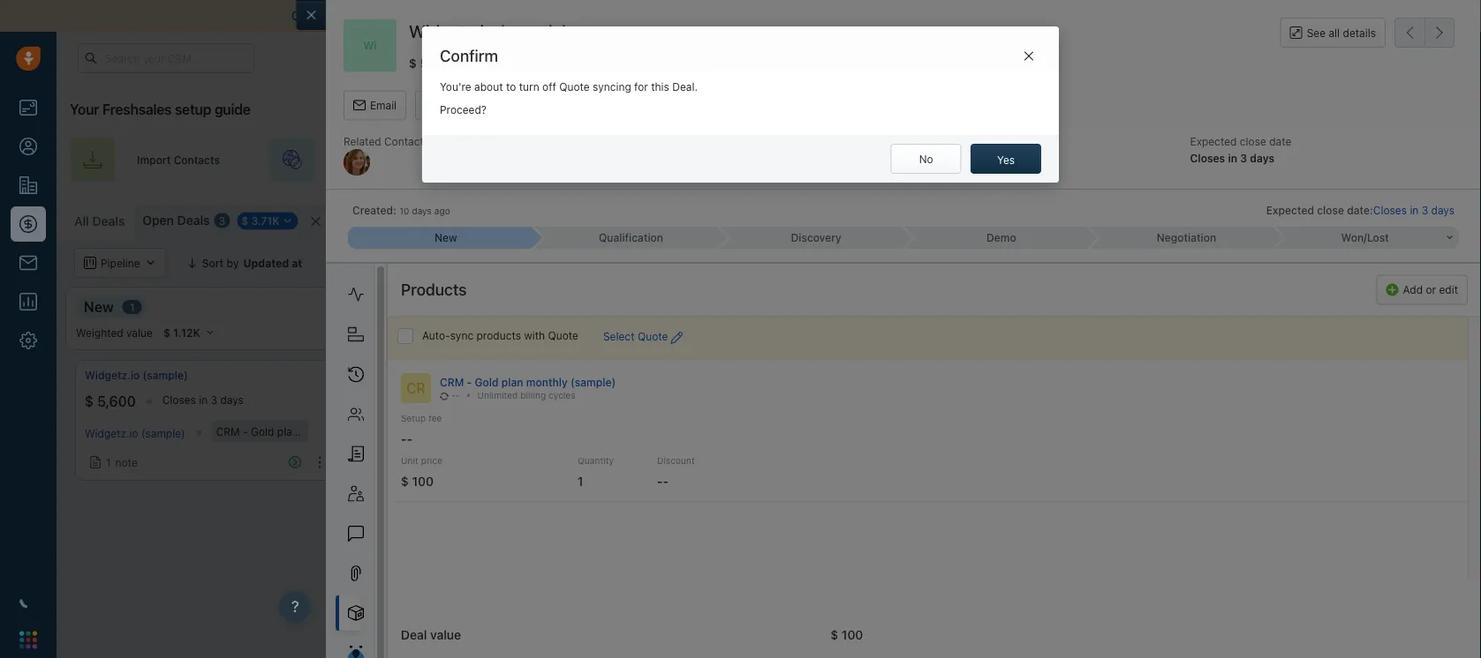 Task type: describe. For each thing, give the bounding box(es) containing it.
deal for all
[[483, 257, 506, 269]]

import deals group
[[1257, 204, 1385, 234]]

--
[[451, 391, 460, 401]]

start
[[1112, 8, 1139, 23]]

have
[[1066, 8, 1093, 23]]

nov
[[484, 394, 503, 407]]

negotiation link
[[1089, 227, 1274, 249]]

select quote
[[603, 331, 668, 343]]

3 inside the expected close date closes in 3 days
[[1240, 152, 1247, 164]]

data
[[961, 8, 987, 23]]

- inside button
[[1355, 426, 1360, 438]]

sequence
[[1074, 154, 1124, 166]]

(sample) up closes in 3 days
[[143, 370, 188, 382]]

new inside "link"
[[435, 232, 457, 244]]

sales
[[908, 135, 935, 148]]

(sample) down the fee
[[421, 426, 465, 438]]

(sample) down closes in 3 days
[[141, 427, 185, 440]]

your down date
[[1276, 154, 1299, 166]]

or
[[1426, 284, 1436, 296]]

guide
[[214, 101, 250, 118]]

container_wx8msf4aqz5i3rn1 image for 100
[[376, 453, 389, 465]]

widgetz.io inside dialog
[[409, 21, 494, 42]]

committed
[[475, 58, 531, 70]]

your for your freshsales setup guide
[[70, 101, 99, 118]]

up
[[1260, 154, 1273, 166]]

unit
[[401, 456, 418, 466]]

quantity
[[578, 456, 614, 466]]

your for your trial ends in 21 days
[[998, 52, 1019, 64]]

add or edit button
[[1377, 275, 1468, 305]]

100 inside unit price $ 100
[[412, 474, 434, 489]]

close image
[[1455, 11, 1464, 20]]

more...
[[376, 216, 413, 228]]

your trial ends in 21 days
[[998, 52, 1114, 64]]

terry
[[908, 152, 935, 164]]

1 acme from the top
[[372, 370, 401, 382]]

1 vertical spatial widgetz.io (sample)
[[85, 370, 188, 382]]

discount
[[657, 456, 695, 466]]

closes in 3 days
[[162, 394, 244, 407]]

deals for open
[[177, 213, 210, 228]]

days inside the expected close date closes in 3 days
[[1250, 152, 1275, 164]]

yes
[[997, 153, 1015, 166]]

route leads to your team
[[764, 154, 891, 166]]

(samp
[[1456, 426, 1481, 438]]

new link
[[348, 227, 533, 249]]

cycles
[[549, 391, 576, 401]]

o
[[444, 215, 452, 228]]

qualification inside widgetz.io (sample) dialog
[[599, 232, 663, 244]]

details
[[1343, 26, 1376, 39]]

12 more... button
[[337, 209, 422, 234]]

all inside button
[[1329, 26, 1340, 39]]

email button
[[344, 91, 406, 121]]

$ 5,600 inside widgetz.io (sample) dialog
[[409, 56, 455, 71]]

to left start
[[1097, 8, 1109, 23]]

monthly inside button
[[1413, 426, 1453, 438]]

container_wx8msf4aqz5i3rn1 image inside the all deal owners button
[[447, 257, 460, 269]]

scratch.
[[1173, 8, 1221, 23]]

1 inside quantity 1
[[578, 474, 583, 489]]

route
[[764, 154, 794, 166]]

deal for add
[[1441, 213, 1464, 225]]

value
[[430, 628, 461, 643]]

bring in website leads
[[337, 154, 449, 166]]

2 widgetz.io (sample) link from the top
[[85, 427, 185, 440]]

to inside "confirm" dialog
[[506, 81, 516, 93]]

2 vertical spatial widgetz.io
[[85, 427, 138, 440]]

select
[[603, 331, 635, 343]]

0 horizontal spatial gold
[[251, 426, 274, 438]]

all deal owners
[[467, 257, 545, 269]]

you're about to turn off quote syncing for this deal.
[[440, 81, 698, 93]]

0 vertical spatial and
[[565, 8, 587, 23]]

you're
[[440, 81, 471, 93]]

negotiation inside 'link'
[[1157, 232, 1216, 244]]

2 vertical spatial 100
[[842, 628, 863, 643]]

proceed?
[[440, 103, 487, 116]]

setup
[[175, 101, 211, 118]]

set up your sales pipeline
[[1240, 154, 1371, 166]]

days inside created: 10 days ago
[[412, 206, 432, 216]]

1 vertical spatial demo
[[928, 299, 967, 315]]

your left mailbox
[[344, 8, 370, 23]]

closes in 3 days link
[[1373, 203, 1455, 218]]

2 leads from the left
[[797, 154, 824, 166]]

to left "team"
[[827, 154, 837, 166]]

discount --
[[657, 456, 695, 489]]

trial
[[1022, 52, 1040, 64]]

quote right with
[[548, 330, 578, 342]]

all for all deals
[[74, 214, 89, 229]]

Search your CRM... text field
[[78, 43, 254, 73]]

import deals
[[1281, 213, 1346, 225]]

won
[[1341, 232, 1364, 244]]

contact
[[384, 135, 424, 148]]

and inside quotas and forecasting link
[[1284, 257, 1303, 269]]

(sample) up cycles
[[571, 376, 616, 389]]

forecasting
[[1306, 257, 1366, 269]]

1 horizontal spatial sync
[[672, 8, 699, 23]]

unlimited billing cycles
[[477, 391, 576, 401]]

(sample) up note button
[[345, 426, 388, 438]]

sales owner terry turtle
[[908, 135, 969, 164]]

for
[[634, 81, 648, 93]]

0 horizontal spatial 5,600
[[97, 394, 136, 410]]

demo link
[[904, 227, 1089, 249]]

open
[[143, 213, 174, 228]]

route leads to your team link
[[697, 138, 923, 182]]

1 widgetz.io (sample) link from the top
[[85, 368, 188, 383]]

products
[[477, 330, 521, 342]]

don't
[[1032, 8, 1063, 23]]

1 vertical spatial widgetz.io
[[85, 370, 140, 382]]

close for date
[[1240, 135, 1266, 148]]

crm inside button
[[1328, 426, 1352, 438]]

fee
[[428, 414, 442, 424]]

21
[[1079, 52, 1090, 64]]

container_wx8msf4aqz5i3rn1 image inside quotas and forecasting link
[[1228, 257, 1240, 269]]

connect
[[291, 8, 341, 23]]

expected for expected close date:
[[1266, 204, 1314, 217]]

5,600 inside widgetz.io (sample) dialog
[[420, 56, 455, 71]]

from
[[1142, 8, 1170, 23]]

1 vertical spatial crm - gold plan monthly (sample)
[[216, 426, 388, 438]]

container_wx8msf4aqz5i3rn1 image inside 2 filters applied button
[[325, 257, 338, 269]]

3 inside open deals 3
[[219, 215, 226, 227]]

quote inside "confirm" dialog
[[559, 81, 590, 93]]

contacts
[[174, 154, 220, 166]]

all for all deal owners
[[467, 257, 480, 269]]

expected for expected close date
[[1190, 135, 1237, 148]]

your left "team"
[[840, 154, 863, 166]]

syncing
[[593, 81, 631, 93]]

monthly inside widgetz.io (sample) dialog
[[526, 376, 568, 389]]

add deal
[[1418, 213, 1464, 225]]

0 horizontal spatial $ 100
[[372, 394, 409, 410]]

select quote link
[[603, 329, 683, 347]]

yes button
[[971, 144, 1041, 174]]

filters
[[354, 257, 384, 269]]

1 acme inc (sample) from the top
[[372, 370, 467, 382]]

quote right "select"
[[638, 331, 668, 343]]

$ inside unit price $ 100
[[401, 474, 409, 489]]

in inside the expected close date closes in 3 days
[[1228, 152, 1238, 164]]

crm - gold plan monthly (samp button
[[1193, 360, 1481, 482]]

(sample) up --
[[422, 370, 467, 382]]

related for related account
[[626, 135, 663, 148]]

2 horizontal spatial sales
[[1302, 154, 1328, 166]]

deals for all
[[92, 214, 125, 229]]

connect your mailbox to improve deliverability and enable 2-way sync of email conversations. import all your sales data so you don't have to start from scratch.
[[291, 8, 1221, 23]]

edit
[[1439, 284, 1458, 296]]

/
[[1364, 232, 1367, 244]]

see all details
[[1307, 26, 1376, 39]]

gold inside widgetz.io (sample) dialog
[[475, 376, 499, 389]]

quantity 1
[[578, 456, 614, 489]]

see
[[1307, 26, 1326, 39]]



Task type: locate. For each thing, give the bounding box(es) containing it.
related account
[[626, 135, 708, 148]]

inc up setup
[[403, 370, 419, 382]]

0 vertical spatial inc
[[403, 370, 419, 382]]

0 horizontal spatial your
[[70, 101, 99, 118]]

container_wx8msf4aqz5i3rn1 image left unit
[[376, 453, 389, 465]]

import contacts link
[[70, 138, 252, 182]]

1 leads from the left
[[421, 154, 449, 166]]

container_wx8msf4aqz5i3rn1 image down new "link"
[[447, 257, 460, 269]]

1 horizontal spatial sales
[[1045, 154, 1071, 166]]

ago
[[434, 206, 450, 216]]

crm - gold plan monthly (sample)
[[440, 376, 616, 389], [216, 426, 388, 438]]

quote right off
[[559, 81, 590, 93]]

products
[[401, 280, 467, 299]]

team
[[866, 154, 891, 166]]

0 for discovery
[[738, 301, 745, 314]]

0 vertical spatial 5,600
[[420, 56, 455, 71]]

0 horizontal spatial $ 5,600
[[85, 394, 136, 410]]

2 inc from the top
[[403, 426, 418, 438]]

1 vertical spatial your
[[70, 101, 99, 118]]

set
[[1240, 154, 1257, 166]]

0 horizontal spatial plan
[[277, 426, 298, 438]]

quotas
[[1245, 257, 1281, 269]]

0 horizontal spatial all
[[74, 214, 89, 229]]

deal value
[[401, 628, 461, 643]]

2 vertical spatial widgetz.io (sample)
[[85, 427, 185, 440]]

related contact
[[344, 135, 424, 148]]

0 horizontal spatial sync
[[450, 330, 474, 342]]

1 vertical spatial widgetz.io (sample) link
[[85, 427, 185, 440]]

0 vertical spatial acme
[[372, 370, 401, 382]]

widgetz.io (sample) up confirm
[[409, 21, 569, 42]]

created:
[[352, 204, 396, 217]]

1 for new
[[130, 301, 135, 314]]

1 vertical spatial close
[[1317, 204, 1344, 217]]

2 vertical spatial import
[[1281, 213, 1315, 225]]

1 horizontal spatial your
[[998, 52, 1019, 64]]

related up bring at the top left
[[344, 135, 381, 148]]

billing
[[520, 391, 546, 401]]

-
[[467, 376, 472, 389], [451, 391, 456, 401], [456, 391, 460, 401], [243, 426, 248, 438], [1355, 426, 1360, 438], [401, 432, 407, 446], [407, 432, 412, 446], [657, 474, 663, 489], [663, 474, 669, 489]]

demo
[[987, 232, 1016, 244], [928, 299, 967, 315]]

and
[[565, 8, 587, 23], [1284, 257, 1303, 269]]

gold inside button
[[1363, 426, 1386, 438]]

1 note
[[106, 457, 138, 469]]

and right quotas
[[1284, 257, 1303, 269]]

close for date:
[[1317, 204, 1344, 217]]

freshworks switcher image
[[19, 632, 37, 649]]

inc down setup
[[403, 426, 418, 438]]

0 vertical spatial 100
[[384, 394, 409, 410]]

deals right open
[[177, 213, 210, 228]]

0 vertical spatial add
[[1418, 213, 1438, 225]]

open deals link
[[143, 212, 210, 230]]

1 vertical spatial discovery
[[655, 299, 722, 315]]

1 vertical spatial $ 5,600
[[85, 394, 136, 410]]

1 horizontal spatial demo
[[987, 232, 1016, 244]]

0 vertical spatial all
[[74, 214, 89, 229]]

create sales sequence link
[[941, 138, 1156, 182]]

deal left owners
[[483, 257, 506, 269]]

bring in website leads link
[[269, 138, 480, 182]]

100
[[384, 394, 409, 410], [412, 474, 434, 489], [842, 628, 863, 643]]

0 vertical spatial widgetz.io (sample)
[[409, 21, 569, 42]]

container_wx8msf4aqz5i3rn1 image
[[325, 257, 338, 269], [1228, 257, 1240, 269]]

0 horizontal spatial deal
[[401, 628, 427, 643]]

your left data
[[899, 8, 925, 23]]

you
[[1008, 8, 1029, 23]]

1 horizontal spatial crm
[[440, 376, 464, 389]]

2 acme from the top
[[372, 426, 400, 438]]

deals for import
[[1317, 213, 1346, 225]]

0 vertical spatial expected
[[1190, 135, 1237, 148]]

5,600 up you're
[[420, 56, 455, 71]]

crm
[[440, 376, 464, 389], [216, 426, 240, 438], [1328, 426, 1352, 438]]

0 horizontal spatial crm
[[216, 426, 240, 438]]

1 vertical spatial new
[[84, 299, 114, 315]]

1 vertical spatial acme inc (sample)
[[372, 426, 465, 438]]

deal left value
[[401, 628, 427, 643]]

pipeline
[[1331, 154, 1371, 166]]

0 horizontal spatial deals
[[92, 214, 125, 229]]

1 horizontal spatial import
[[840, 8, 879, 23]]

deal up search field
[[1441, 213, 1464, 225]]

note button
[[372, 447, 429, 472]]

0 vertical spatial acme inc (sample)
[[372, 370, 467, 382]]

deals left open
[[92, 214, 125, 229]]

all
[[74, 214, 89, 229], [467, 257, 480, 269]]

1 horizontal spatial plan
[[502, 376, 523, 389]]

Search field
[[1386, 248, 1474, 278]]

0 horizontal spatial container_wx8msf4aqz5i3rn1 image
[[89, 457, 102, 469]]

$
[[409, 56, 417, 71], [85, 394, 94, 410], [372, 394, 381, 410], [401, 474, 409, 489], [831, 628, 838, 643]]

widgetz.io (sample) up 1 note
[[85, 427, 185, 440]]

turn
[[519, 81, 539, 93]]

2 horizontal spatial monthly
[[1413, 426, 1453, 438]]

add inside add or edit button
[[1403, 284, 1423, 296]]

expected close date: closes in 3 days
[[1266, 204, 1455, 217]]

1 horizontal spatial crm - gold plan monthly (sample)
[[440, 376, 616, 389]]

1 0 from the left
[[738, 301, 745, 314]]

closes in nov
[[435, 394, 503, 407]]

1 vertical spatial all
[[1329, 26, 1340, 39]]

0 vertical spatial close
[[1240, 135, 1266, 148]]

$ 5,600 up 1 note
[[85, 394, 136, 410]]

all left open
[[74, 214, 89, 229]]

widgetz.io (sample) dialog
[[296, 0, 1481, 659]]

0 horizontal spatial sales
[[928, 8, 958, 23]]

new
[[435, 232, 457, 244], [84, 299, 114, 315]]

discovery down route leads to your team link
[[791, 232, 842, 244]]

conversations.
[[752, 8, 837, 23]]

website
[[379, 154, 418, 166]]

closes inside the expected close date closes in 3 days
[[1190, 152, 1225, 164]]

all deals
[[74, 214, 125, 229]]

0 vertical spatial discovery
[[791, 232, 842, 244]]

widgetz.io (sample) up closes in 3 days
[[85, 370, 188, 382]]

0 vertical spatial demo
[[987, 232, 1016, 244]]

0 for demo
[[983, 301, 990, 314]]

1 related from the left
[[344, 135, 381, 148]]

1 vertical spatial negotiation
[[1201, 299, 1279, 315]]

1 horizontal spatial $ 5,600
[[409, 56, 455, 71]]

sync left of
[[672, 8, 699, 23]]

import deals button
[[1257, 204, 1355, 234]]

widgetz.io (sample) link
[[85, 368, 188, 383], [85, 427, 185, 440]]

import
[[840, 8, 879, 23], [137, 154, 171, 166], [1281, 213, 1315, 225]]

sales right create
[[1045, 154, 1071, 166]]

1 vertical spatial deal
[[483, 257, 506, 269]]

date:
[[1347, 204, 1373, 217]]

widgetz.io (sample) link up 1 note
[[85, 427, 185, 440]]

1 vertical spatial sync
[[450, 330, 474, 342]]

2 acme inc (sample) from the top
[[372, 426, 465, 438]]

freshsales
[[102, 101, 172, 118]]

0 vertical spatial qualification
[[599, 232, 663, 244]]

all right see
[[1329, 26, 1340, 39]]

plan inside widgetz.io (sample) dialog
[[502, 376, 523, 389]]

sales
[[928, 8, 958, 23], [1045, 154, 1071, 166], [1302, 154, 1328, 166]]

2 horizontal spatial deals
[[1317, 213, 1346, 225]]

inc inside acme inc (sample) link
[[403, 370, 419, 382]]

1 horizontal spatial container_wx8msf4aqz5i3rn1 image
[[376, 453, 389, 465]]

acme inc (sample) down setup
[[372, 426, 465, 438]]

new down o
[[435, 232, 457, 244]]

1
[[130, 301, 135, 314], [470, 301, 476, 314], [1295, 301, 1300, 314], [106, 457, 111, 469], [578, 474, 583, 489]]

note inside button
[[402, 453, 425, 465]]

0 horizontal spatial monthly
[[301, 426, 342, 438]]

add inside add deal button
[[1418, 213, 1438, 225]]

container_wx8msf4aqz5i3rn1 image left 2
[[325, 257, 338, 269]]

discovery
[[791, 232, 842, 244], [655, 299, 722, 315]]

add up search field
[[1418, 213, 1438, 225]]

0 vertical spatial acme inc (sample) link
[[372, 368, 467, 383]]

(sample)
[[498, 21, 569, 42], [143, 370, 188, 382], [422, 370, 467, 382], [571, 376, 616, 389], [421, 426, 465, 438], [345, 426, 388, 438], [141, 427, 185, 440]]

0
[[738, 301, 745, 314], [983, 301, 990, 314]]

sync inside widgetz.io (sample) dialog
[[450, 330, 474, 342]]

deal.
[[672, 81, 698, 93]]

0 horizontal spatial expected
[[1190, 135, 1237, 148]]

with
[[524, 330, 545, 342]]

close inside the expected close date closes in 3 days
[[1240, 135, 1266, 148]]

1 vertical spatial inc
[[403, 426, 418, 438]]

deals inside button
[[1317, 213, 1346, 225]]

sales left pipeline
[[1302, 154, 1328, 166]]

leads down "contact"
[[421, 154, 449, 166]]

1 vertical spatial add
[[1403, 284, 1423, 296]]

2 vertical spatial deal
[[401, 628, 427, 643]]

import inside the import contacts link
[[137, 154, 171, 166]]

qualification
[[599, 232, 663, 244], [370, 299, 454, 315]]

container_wx8msf4aqz5i3rn1 image
[[447, 257, 460, 269], [376, 453, 389, 465], [89, 457, 102, 469]]

12 more...
[[362, 216, 413, 228]]

2 acme inc (sample) link from the top
[[372, 426, 465, 438]]

widgetz.io (sample) inside dialog
[[409, 21, 569, 42]]

so
[[991, 8, 1004, 23]]

1 horizontal spatial and
[[1284, 257, 1303, 269]]

1 horizontal spatial all
[[1329, 26, 1340, 39]]

(sample) up committed
[[498, 21, 569, 42]]

date
[[1269, 135, 1292, 148]]

crm - gold plan monthly (sample) link
[[440, 376, 616, 389]]

import up quotas and forecasting
[[1281, 213, 1315, 225]]

deals up won
[[1317, 213, 1346, 225]]

0 horizontal spatial note
[[115, 457, 138, 469]]

to left turn
[[506, 81, 516, 93]]

0 vertical spatial widgetz.io (sample) link
[[85, 368, 188, 383]]

1 for qualification
[[470, 301, 476, 314]]

expected down set up your sales pipeline link
[[1266, 204, 1314, 217]]

no
[[919, 153, 933, 165]]

and left enable
[[565, 8, 587, 23]]

create
[[1008, 154, 1042, 166]]

0 vertical spatial negotiation
[[1157, 232, 1216, 244]]

monthly
[[526, 376, 568, 389], [301, 426, 342, 438], [1413, 426, 1453, 438]]

quotas and forecasting link
[[1228, 248, 1384, 278]]

1 vertical spatial $ 100
[[831, 628, 863, 643]]

discovery inside widgetz.io (sample) dialog
[[791, 232, 842, 244]]

5,600 up 1 note
[[97, 394, 136, 410]]

0 vertical spatial new
[[435, 232, 457, 244]]

2-
[[632, 8, 645, 23]]

1 acme inc (sample) link from the top
[[372, 368, 467, 383]]

demo down demo link
[[928, 299, 967, 315]]

0 horizontal spatial all
[[882, 8, 896, 23]]

1 horizontal spatial $ 100
[[831, 628, 863, 643]]

1 container_wx8msf4aqz5i3rn1 image from the left
[[325, 257, 338, 269]]

add left or
[[1403, 284, 1423, 296]]

0 horizontal spatial new
[[84, 299, 114, 315]]

your
[[998, 52, 1019, 64], [70, 101, 99, 118]]

add for add deal
[[1418, 213, 1438, 225]]

add for add or edit
[[1403, 284, 1423, 296]]

sync left products
[[450, 330, 474, 342]]

sync
[[672, 8, 699, 23], [450, 330, 474, 342]]

unlimited
[[477, 391, 518, 401]]

deal inside widgetz.io (sample) dialog
[[401, 628, 427, 643]]

0 vertical spatial $ 100
[[372, 394, 409, 410]]

1 horizontal spatial related
[[626, 135, 663, 148]]

⌘
[[431, 215, 441, 228]]

1 vertical spatial acme
[[372, 426, 400, 438]]

2 horizontal spatial gold
[[1363, 426, 1386, 438]]

1 horizontal spatial close
[[1317, 204, 1344, 217]]

lost
[[1367, 232, 1389, 244]]

bring
[[337, 154, 364, 166]]

container_wx8msf4aqz5i3rn1 image inside note button
[[376, 453, 389, 465]]

discovery up select quote link
[[655, 299, 722, 315]]

expected inside the expected close date closes in 3 days
[[1190, 135, 1237, 148]]

leads right route
[[797, 154, 824, 166]]

0 horizontal spatial 0
[[738, 301, 745, 314]]

1 vertical spatial qualification
[[370, 299, 454, 315]]

1 horizontal spatial expected
[[1266, 204, 1314, 217]]

setup fee --
[[401, 414, 442, 446]]

1 horizontal spatial discovery
[[791, 232, 842, 244]]

1 vertical spatial import
[[137, 154, 171, 166]]

all left data
[[882, 8, 896, 23]]

about
[[474, 81, 503, 93]]

new down all deals
[[84, 299, 114, 315]]

confirm
[[440, 46, 498, 65]]

close up set
[[1240, 135, 1266, 148]]

to right mailbox
[[422, 8, 434, 23]]

confirm dialog
[[422, 26, 1059, 183]]

0 vertical spatial your
[[998, 52, 1019, 64]]

2 0 from the left
[[983, 301, 990, 314]]

1 inc from the top
[[403, 370, 419, 382]]

quote
[[559, 81, 590, 93], [548, 330, 578, 342], [638, 331, 668, 343]]

0 horizontal spatial qualification
[[370, 299, 454, 315]]

0 horizontal spatial import
[[137, 154, 171, 166]]

import left contacts on the left top of the page
[[137, 154, 171, 166]]

call button
[[415, 91, 469, 121]]

all down new "link"
[[467, 257, 480, 269]]

0 horizontal spatial and
[[565, 8, 587, 23]]

0 vertical spatial widgetz.io
[[409, 21, 494, 42]]

discovery link
[[718, 227, 904, 249]]

created: 10 days ago
[[352, 204, 450, 217]]

acme inc (sample) up --
[[372, 370, 467, 382]]

0 horizontal spatial 100
[[384, 394, 409, 410]]

plan inside button
[[1389, 426, 1410, 438]]

10
[[399, 206, 409, 216]]

email
[[370, 100, 397, 112]]

crm inside widgetz.io (sample) dialog
[[440, 376, 464, 389]]

2 horizontal spatial deal
[[1441, 213, 1464, 225]]

3
[[1240, 152, 1247, 164], [1422, 204, 1428, 217], [219, 215, 226, 227], [211, 394, 217, 407]]

close left date:
[[1317, 204, 1344, 217]]

1 horizontal spatial all
[[467, 257, 480, 269]]

$ 100 inside widgetz.io (sample) dialog
[[831, 628, 863, 643]]

0 vertical spatial import
[[840, 8, 879, 23]]

import inside the import deals button
[[1281, 213, 1315, 225]]

no button
[[891, 144, 962, 174]]

2 container_wx8msf4aqz5i3rn1 image from the left
[[1228, 257, 1240, 269]]

1 vertical spatial and
[[1284, 257, 1303, 269]]

1 for negotiation
[[1295, 301, 1300, 314]]

1 vertical spatial 100
[[412, 474, 434, 489]]

expected left date
[[1190, 135, 1237, 148]]

demo inside demo link
[[987, 232, 1016, 244]]

all inside the all deal owners button
[[467, 257, 480, 269]]

all deal owners button
[[436, 248, 557, 278]]

demo down yes
[[987, 232, 1016, 244]]

$ 5,600 up you're
[[409, 56, 455, 71]]

acme inc (sample) link up --
[[372, 368, 467, 383]]

sales left data
[[928, 8, 958, 23]]

1 vertical spatial all
[[467, 257, 480, 269]]

0 vertical spatial all
[[882, 8, 896, 23]]

1 horizontal spatial note
[[402, 453, 425, 465]]

import right conversations.
[[840, 8, 879, 23]]

improve
[[437, 8, 484, 23]]

0 horizontal spatial related
[[344, 135, 381, 148]]

1 horizontal spatial monthly
[[526, 376, 568, 389]]

0 horizontal spatial crm - gold plan monthly (sample)
[[216, 426, 388, 438]]

container_wx8msf4aqz5i3rn1 image for 5,600
[[89, 457, 102, 469]]

import for import contacts
[[137, 154, 171, 166]]

add or edit
[[1403, 284, 1458, 296]]

acme inc (sample) link down setup
[[372, 426, 465, 438]]

2 related from the left
[[626, 135, 663, 148]]

1 horizontal spatial deals
[[177, 213, 210, 228]]

set up your sales pipeline link
[[1173, 138, 1403, 182]]

your left trial
[[998, 52, 1019, 64]]

related left account
[[626, 135, 663, 148]]

related for related contact
[[344, 135, 381, 148]]

way
[[645, 8, 668, 23]]

0 vertical spatial sync
[[672, 8, 699, 23]]

1 vertical spatial 5,600
[[97, 394, 136, 410]]

1 vertical spatial acme inc (sample) link
[[372, 426, 465, 438]]

your left the freshsales
[[70, 101, 99, 118]]

crm - gold plan monthly (sample) inside widgetz.io (sample) dialog
[[440, 376, 616, 389]]

qualification link
[[533, 227, 718, 249]]

2 horizontal spatial crm
[[1328, 426, 1352, 438]]

won / lost
[[1341, 232, 1389, 244]]

container_wx8msf4aqz5i3rn1 image left 1 note
[[89, 457, 102, 469]]

import for import deals
[[1281, 213, 1315, 225]]

container_wx8msf4aqz5i3rn1 image left quotas
[[1228, 257, 1240, 269]]

widgetz.io (sample) link up closes in 3 days
[[85, 368, 188, 383]]



Task type: vqa. For each thing, say whether or not it's contained in the screenshot.
the middle Import
yes



